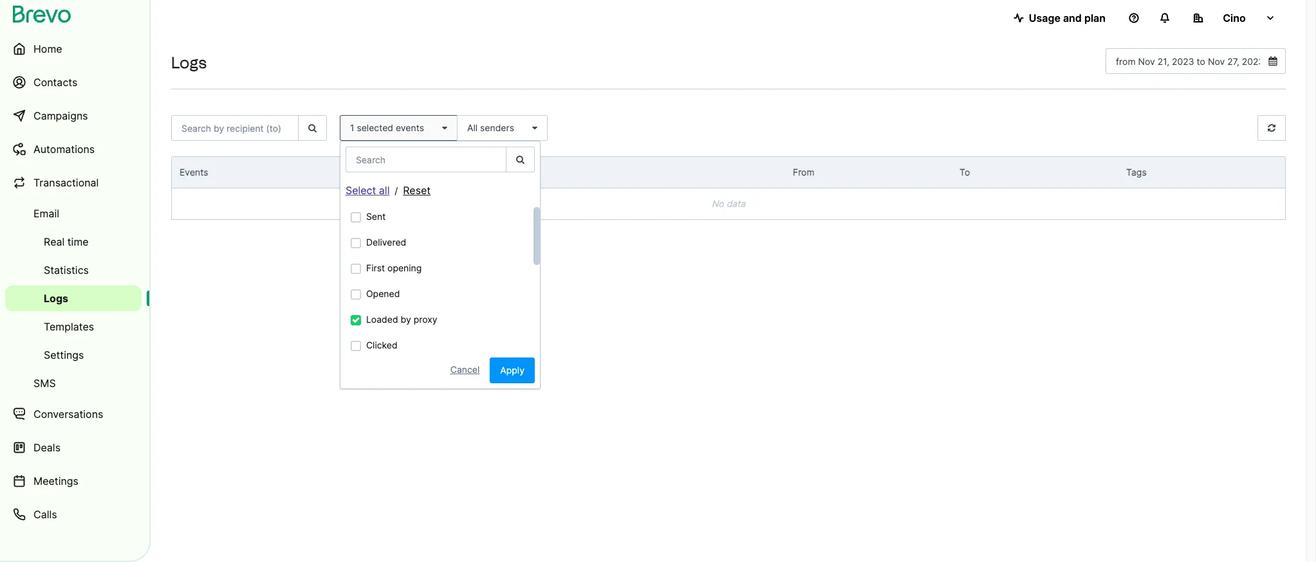Task type: locate. For each thing, give the bounding box(es) containing it.
all senders button
[[457, 115, 548, 141]]

loaded
[[366, 314, 398, 325]]

campaigns
[[33, 109, 88, 122]]

cancel
[[450, 364, 480, 375]]

no
[[712, 198, 724, 209]]

opening
[[387, 263, 422, 274]]

caret down image right the senders
[[527, 124, 537, 133]]

conversations link
[[5, 399, 142, 430]]

tags
[[1126, 167, 1147, 178]]

campaigns link
[[5, 100, 142, 131]]

calls link
[[5, 499, 142, 530]]

sms link
[[5, 371, 142, 396]]

Search text field
[[346, 147, 506, 172]]

usage and plan
[[1029, 12, 1106, 24]]

logs
[[171, 53, 207, 72], [44, 292, 68, 305]]

2 caret down image from the left
[[527, 124, 537, 133]]

1 horizontal spatial logs
[[171, 53, 207, 72]]

no data
[[712, 198, 745, 209]]

caret down image left all
[[437, 124, 447, 133]]

plan
[[1084, 12, 1106, 24]]

caret down image
[[437, 124, 447, 133], [527, 124, 537, 133]]

automations
[[33, 143, 95, 156]]

caret down image for all senders
[[527, 124, 537, 133]]

contacts link
[[5, 67, 142, 98]]

calls
[[33, 508, 57, 521]]

by
[[401, 314, 411, 325]]

caret down image inside 1 selected events dropdown button
[[437, 124, 447, 133]]

transactional link
[[5, 167, 142, 198]]

logs inside logs link
[[44, 292, 68, 305]]

cino button
[[1183, 5, 1286, 31]]

and
[[1063, 12, 1082, 24]]

1 caret down image from the left
[[437, 124, 447, 133]]

1 selected events
[[350, 122, 424, 133]]

sent
[[366, 211, 386, 222]]

settings
[[44, 349, 84, 362]]

0 horizontal spatial caret down image
[[437, 124, 447, 133]]

1 horizontal spatial caret down image
[[527, 124, 537, 133]]

templates link
[[5, 314, 142, 340]]

1 vertical spatial logs
[[44, 292, 68, 305]]

0 horizontal spatial logs
[[44, 292, 68, 305]]

home link
[[5, 33, 142, 64]]

caret down image inside the all senders "button"
[[527, 124, 537, 133]]

conversations
[[33, 408, 103, 421]]

statistics
[[44, 264, 89, 277]]

data
[[726, 198, 745, 209]]

home
[[33, 42, 62, 55]]

from
[[793, 167, 815, 178]]

all senders
[[467, 122, 514, 133]]

Search by recipient (to) search field
[[171, 115, 299, 141]]

loaded by proxy
[[366, 314, 437, 325]]

clicked
[[366, 340, 398, 351]]

settings link
[[5, 342, 142, 368]]

transactional
[[33, 176, 99, 189]]

proxy
[[414, 314, 437, 325]]

apply
[[500, 365, 524, 376]]

automations link
[[5, 134, 142, 165]]

1
[[350, 122, 354, 133]]

select
[[346, 184, 376, 197]]

reset link
[[403, 184, 431, 197]]

None text field
[[1106, 48, 1286, 74]]

caret down image for 1 selected events
[[437, 124, 447, 133]]

select all / reset
[[346, 184, 431, 197]]



Task type: describe. For each thing, give the bounding box(es) containing it.
/
[[395, 185, 398, 196]]

meetings
[[33, 475, 78, 488]]

1 selected events button
[[340, 115, 458, 141]]

contacts
[[33, 76, 77, 89]]

to
[[960, 167, 970, 178]]

cancel link
[[440, 359, 490, 380]]

meetings link
[[5, 466, 142, 497]]

selected
[[357, 122, 393, 133]]

usage and plan button
[[1003, 5, 1116, 31]]

reset
[[403, 184, 431, 197]]

events
[[396, 122, 424, 133]]

senders
[[480, 122, 514, 133]]

cino
[[1223, 12, 1246, 24]]

deals
[[33, 441, 60, 454]]

real
[[44, 236, 65, 248]]

0 vertical spatial logs
[[171, 53, 207, 72]]

all
[[467, 122, 478, 133]]

date
[[351, 167, 371, 178]]

real time
[[44, 236, 89, 248]]

delivered
[[366, 237, 406, 248]]

templates
[[44, 321, 94, 333]]

all
[[379, 184, 390, 197]]

logs link
[[5, 286, 142, 311]]

first opening
[[366, 263, 422, 274]]

subject
[[459, 167, 491, 178]]

deals link
[[5, 432, 142, 463]]

opened
[[366, 288, 400, 299]]

usage
[[1029, 12, 1061, 24]]

sms
[[33, 377, 56, 390]]

statistics link
[[5, 257, 142, 283]]

real time link
[[5, 229, 142, 255]]

email
[[33, 207, 59, 220]]

time
[[67, 236, 89, 248]]

email link
[[5, 201, 142, 227]]

first
[[366, 263, 385, 274]]

events
[[180, 167, 208, 178]]

select all link
[[346, 184, 390, 197]]

apply button
[[490, 358, 535, 384]]



Task type: vqa. For each thing, say whether or not it's contained in the screenshot.
'logs' to the bottom
yes



